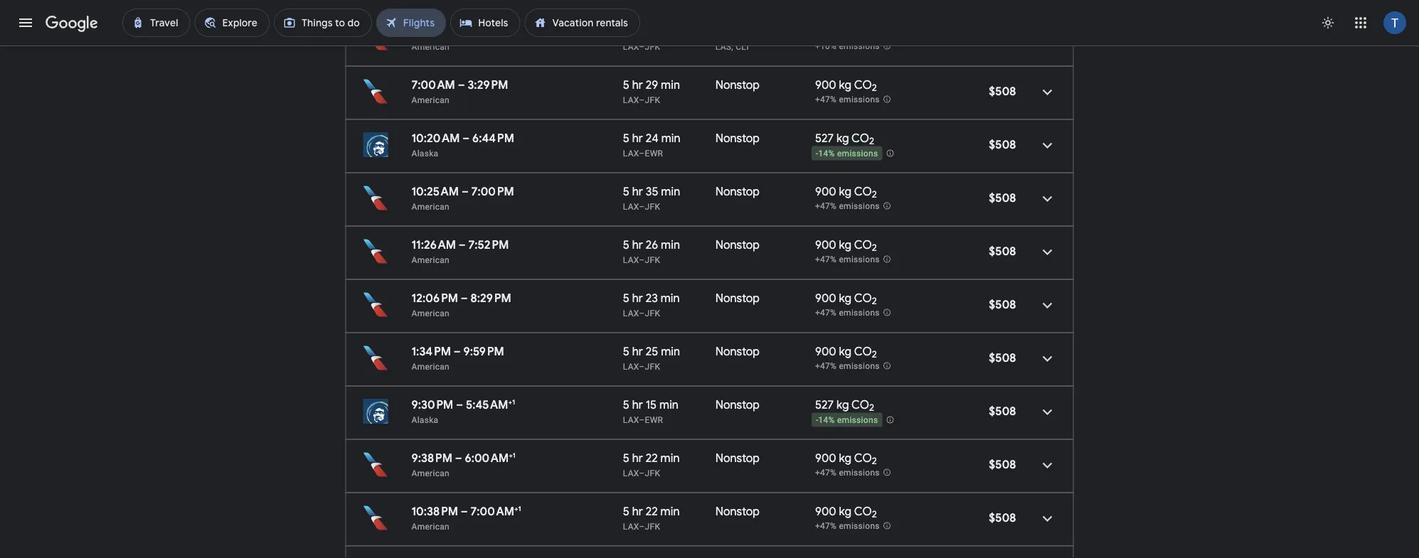 Task type: vqa. For each thing, say whether or not it's contained in the screenshot.
2 – 9
no



Task type: describe. For each thing, give the bounding box(es) containing it.
23
[[646, 291, 658, 306]]

lax for 6:44 pm
[[623, 148, 639, 158]]

15
[[646, 398, 657, 412]]

,
[[732, 42, 733, 52]]

+ for 6:00 am
[[509, 451, 513, 460]]

900 kg co 2 for 7:00 pm
[[815, 184, 877, 201]]

7:52 pm
[[468, 238, 509, 252]]

11:26 am – 7:52 pm american
[[412, 238, 509, 265]]

1 for 6:00 am
[[513, 451, 516, 460]]

2 for 8:29 pm
[[872, 295, 877, 307]]

– inside 10:25 am – 7:00 pm american
[[462, 184, 469, 199]]

1 for 9:30 am
[[513, 24, 516, 33]]

lax for 8:29 pm
[[623, 308, 639, 318]]

14% for 5 hr 15 min
[[819, 416, 835, 426]]

nonstop for 8:29 pm
[[716, 291, 760, 306]]

+47% emissions for 7:52 pm
[[815, 255, 880, 265]]

1 american from the top
[[412, 42, 450, 52]]

Arrival time: 6:44 PM. text field
[[472, 131, 514, 145]]

hr for 9:59 pm
[[632, 344, 643, 359]]

Departure time: 6:30 PM. text field
[[412, 24, 453, 39]]

+47% for 3:29 pm
[[815, 95, 837, 105]]

nonstop flight. element for 7:52 pm
[[716, 238, 760, 254]]

+47% emissions for 8:29 pm
[[815, 308, 880, 318]]

– inside 10:20 am – 6:44 pm alaska
[[463, 131, 470, 145]]

2 for 7:52 pm
[[872, 242, 877, 254]]

jfk for 3:29 pm
[[645, 95, 660, 105]]

kg for 8:29 pm
[[839, 291, 852, 306]]

5 hr 26 min lax – jfk
[[623, 238, 680, 265]]

+10% emissions
[[815, 41, 880, 51]]

emissions for 8:29 pm
[[839, 308, 880, 318]]

9:59 pm
[[464, 344, 504, 359]]

900 kg co 2 for 9:59 pm
[[815, 344, 877, 361]]

min for 7:00 pm
[[661, 184, 680, 199]]

nonstop for 9:59 pm
[[716, 344, 760, 359]]

– inside 5 hr 35 min lax – jfk
[[639, 202, 645, 212]]

9:38 pm
[[412, 451, 452, 466]]

Arrival time: 7:00 PM. text field
[[471, 184, 514, 199]]

6 +47% from the top
[[815, 468, 837, 478]]

29
[[646, 78, 658, 92]]

leaves los angeles international airport at 10:38 pm on tuesday, november 7 and arrives at john f. kennedy international airport at 7:00 am on wednesday, november 8. element
[[412, 504, 521, 519]]

hr for 3:29 pm
[[632, 78, 643, 92]]

508 us dollars text field for 5 hr 26 min
[[989, 244, 1016, 259]]

Arrival time: 6:00 AM on  Wednesday, November 8. text field
[[465, 451, 516, 466]]

hr for 5:45 am
[[632, 398, 643, 412]]

Arrival time: 9:30 AM on  Wednesday, November 8. text field
[[466, 24, 516, 39]]

american inside 10:25 am – 7:00 pm american
[[412, 202, 450, 212]]

508 us dollars text field for 5 hr 25 min
[[989, 351, 1016, 365]]

kg for 6:44 pm
[[837, 131, 849, 145]]

– inside 7:00 am – 3:29 pm american
[[458, 78, 465, 92]]

jfk for 7:00 pm
[[645, 202, 660, 212]]

2 alaska from the top
[[412, 415, 439, 425]]

5:45 am
[[466, 398, 508, 412]]

– inside 5 hr 29 min lax – jfk
[[639, 95, 645, 105]]

min for 8:29 pm
[[661, 291, 680, 306]]

min for 9:59 pm
[[661, 344, 680, 359]]

american inside 12:06 pm – 8:29 pm american
[[412, 308, 450, 318]]

5 inside "5 hr 15 min lax – ewr"
[[623, 398, 630, 412]]

leaves los angeles international airport at 10:25 am on tuesday, november 7 and arrives at john f. kennedy international airport at 7:00 pm on tuesday, november 7. element
[[412, 184, 514, 199]]

jfk for 8:29 pm
[[645, 308, 660, 318]]

leaves los angeles international airport at 12:06 pm on tuesday, november 7 and arrives at john f. kennedy international airport at 8:29 pm on tuesday, november 7. element
[[412, 291, 511, 306]]

emissions for 3:29 pm
[[839, 95, 880, 105]]

hr for 6:00 am
[[632, 451, 643, 466]]

total duration 5 hr 24 min. element
[[623, 131, 716, 148]]

+47% emissions for 7:00 pm
[[815, 201, 880, 211]]

+ for 7:00 am
[[514, 504, 518, 513]]

5 hr 25 min lax – jfk
[[623, 344, 680, 372]]

900 kg co 2 for 7:52 pm
[[815, 238, 877, 254]]

total duration 5 hr 35 min. element
[[623, 184, 716, 201]]

jfk for 9:59 pm
[[645, 362, 660, 372]]

$508 for 7:52 pm
[[989, 244, 1016, 259]]

$508 for 3:29 pm
[[989, 84, 1016, 99]]

hr for 7:00 am
[[632, 504, 643, 519]]

527 kg co 2 for 5 hr 24 min
[[815, 131, 874, 147]]

6 900 kg co 2 from the top
[[815, 451, 877, 468]]

508 us dollars text field for 5 hr 15 min
[[989, 404, 1016, 419]]

7 nonstop flight. element from the top
[[716, 398, 760, 414]]

– inside '5 hr 26 min lax – jfk'
[[639, 255, 645, 265]]

nonstop flight. element for 9:59 pm
[[716, 344, 760, 361]]

lax inside 12 hr lax – jfk
[[623, 42, 639, 52]]

8 nonstop from the top
[[716, 451, 760, 466]]

7 900 kg co 2 from the top
[[815, 504, 877, 521]]

lax for 9:59 pm
[[623, 362, 639, 372]]

clt
[[736, 42, 751, 52]]

900 for 9:59 pm
[[815, 344, 836, 359]]

– inside '5 hr 25 min lax – jfk'
[[639, 362, 645, 372]]

8 american from the top
[[412, 522, 450, 532]]

7:00 am – 3:29 pm american
[[412, 78, 508, 105]]

5 hr 24 min lax – ewr
[[623, 131, 681, 158]]

7 +47% from the top
[[815, 522, 837, 532]]

- for 5 hr 24 min
[[816, 149, 819, 159]]

+10%
[[815, 41, 837, 51]]

5 hr 23 min lax – jfk
[[623, 291, 680, 318]]

change appearance image
[[1311, 6, 1345, 40]]

900 for 7:52 pm
[[815, 238, 836, 252]]

9 nonstop from the top
[[716, 504, 760, 519]]

24
[[646, 131, 659, 145]]

lax for 5:45 am
[[623, 415, 639, 425]]

jfk for 7:00 am
[[645, 522, 660, 532]]

leaves los angeles international airport at 6:30 pm on tuesday, november 7 and arrives at john f. kennedy international airport at 9:30 am on wednesday, november 8. element
[[412, 24, 516, 39]]

8 nonstop flight. element from the top
[[716, 451, 760, 468]]

emissions for 7:00 pm
[[839, 201, 880, 211]]

6 900 from the top
[[815, 451, 836, 466]]

Departure time: 1:34 PM. text field
[[412, 344, 451, 359]]

10:20 am – 6:44 pm alaska
[[412, 131, 514, 158]]

lax for 7:52 pm
[[623, 255, 639, 265]]

6:30 pm – 9:30 am + 1
[[412, 24, 516, 39]]

1:34 pm
[[412, 344, 451, 359]]

25
[[646, 344, 658, 359]]

2 for 7:00 pm
[[872, 189, 877, 201]]

las , clt
[[716, 42, 751, 52]]

co for 7:52 pm
[[854, 238, 872, 252]]

alaska inside 10:20 am – 6:44 pm alaska
[[412, 148, 439, 158]]

total duration 5 hr 25 min. element
[[623, 344, 716, 361]]

kg for 9:59 pm
[[839, 344, 852, 359]]

5 for 6:44 pm
[[623, 131, 630, 145]]

Departure time: 9:38 PM. text field
[[412, 451, 452, 466]]

508 us dollars text field for 5 hr 29 min
[[989, 84, 1016, 99]]

+47% for 7:00 pm
[[815, 201, 837, 211]]

layover (1 of 2) is a 4 hr 5 min layover at harry reid international airport in las vegas. layover (2 of 2) is a 34 min layover at charlotte douglas international airport in charlotte. element
[[716, 41, 808, 52]]

emissions for 6:00 am
[[839, 468, 880, 478]]

jfk for 6:00 am
[[645, 468, 660, 478]]

flight details. leaves los angeles international airport at 11:26 am on tuesday, november 7 and arrives at john f. kennedy international airport at 7:52 pm on tuesday, november 7. image
[[1031, 235, 1065, 269]]

508 us dollars text field for 6:00 am
[[989, 457, 1016, 472]]

flight details. leaves los angeles international airport at 10:38 pm on tuesday, november 7 and arrives at john f. kennedy international airport at 7:00 am on wednesday, november 8. image
[[1031, 502, 1065, 536]]

11:26 am
[[412, 238, 456, 252]]

flight details. leaves los angeles international airport at 7:00 am on tuesday, november 7 and arrives at john f. kennedy international airport at 3:29 pm on tuesday, november 7. image
[[1031, 75, 1065, 109]]

total duration 5 hr 15 min. element
[[623, 398, 716, 414]]

10:38 pm – 7:00 am + 1
[[412, 504, 521, 519]]

nonstop flight. element for 6:44 pm
[[716, 131, 760, 148]]

leaves los angeles international airport at 1:34 pm on tuesday, november 7 and arrives at john f. kennedy international airport at 9:59 pm on tuesday, november 7. element
[[412, 344, 504, 359]]

9:30 am
[[466, 24, 509, 39]]

total duration 5 hr 23 min. element
[[623, 291, 716, 308]]

emissions for 7:00 am
[[839, 522, 880, 532]]

10:20 am
[[412, 131, 460, 145]]

6:30 pm
[[412, 24, 453, 39]]

900 for 8:29 pm
[[815, 291, 836, 306]]

6:44 pm
[[472, 131, 514, 145]]



Task type: locate. For each thing, give the bounding box(es) containing it.
$508 for 8:29 pm
[[989, 297, 1016, 312]]

0 vertical spatial 7:00 am
[[412, 78, 455, 92]]

– inside 12:06 pm – 8:29 pm american
[[461, 291, 468, 306]]

Departure time: 7:00 AM. text field
[[412, 78, 455, 92]]

2 lax from the top
[[623, 95, 639, 105]]

2 900 from the top
[[815, 184, 836, 199]]

0 vertical spatial alaska
[[412, 148, 439, 158]]

5 900 from the top
[[815, 344, 836, 359]]

900 kg co 2 for 8:29 pm
[[815, 291, 877, 307]]

9 5 from the top
[[623, 504, 630, 519]]

total duration 5 hr 22 min. element for 7:00 am
[[623, 504, 716, 521]]

2 +47% from the top
[[815, 201, 837, 211]]

flight details. leaves los angeles international airport at 9:30 pm on tuesday, november 7 and arrives at newark liberty international airport at 5:45 am on wednesday, november 8. image
[[1031, 395, 1065, 429]]

american
[[412, 42, 450, 52], [412, 95, 450, 105], [412, 202, 450, 212], [412, 255, 450, 265], [412, 308, 450, 318], [412, 362, 450, 372], [412, 468, 450, 478], [412, 522, 450, 532]]

Arrival time: 7:52 PM. text field
[[468, 238, 509, 252]]

5 for 8:29 pm
[[623, 291, 630, 306]]

6:00 am
[[465, 451, 509, 466]]

lax
[[623, 42, 639, 52], [623, 95, 639, 105], [623, 148, 639, 158], [623, 202, 639, 212], [623, 255, 639, 265], [623, 308, 639, 318], [623, 362, 639, 372], [623, 415, 639, 425], [623, 468, 639, 478], [623, 522, 639, 532]]

1 vertical spatial 508 us dollars text field
[[989, 511, 1016, 525]]

total duration 5 hr 22 min. element
[[623, 451, 716, 468], [623, 504, 716, 521]]

5 hr 22 min lax – jfk
[[623, 451, 680, 478], [623, 504, 680, 532]]

1 inside 10:38 pm – 7:00 am + 1
[[518, 504, 521, 513]]

2 total duration 5 hr 22 min. element from the top
[[623, 504, 716, 521]]

min inside '5 hr 26 min lax – jfk'
[[661, 238, 680, 252]]

508 us dollars text field left the flight details. leaves los angeles international airport at 9:30 pm on tuesday, november 7 and arrives at newark liberty international airport at 5:45 am on wednesday, november 8. image
[[989, 404, 1016, 419]]

ewr down the 24
[[645, 148, 663, 158]]

ewr
[[645, 148, 663, 158], [645, 415, 663, 425]]

35
[[646, 184, 658, 199]]

4 lax from the top
[[623, 202, 639, 212]]

3:29 pm
[[468, 78, 508, 92]]

0 vertical spatial 527
[[815, 131, 834, 145]]

7 +47% emissions from the top
[[815, 522, 880, 532]]

1 alaska from the top
[[412, 148, 439, 158]]

7:00 am inside 7:00 am – 3:29 pm american
[[412, 78, 455, 92]]

hr for 7:52 pm
[[632, 238, 643, 252]]

1 527 from the top
[[815, 131, 834, 145]]

jfk inside '5 hr 25 min lax – jfk'
[[645, 362, 660, 372]]

1 for 5:45 am
[[512, 398, 515, 407]]

total duration 5 hr 29 min. element
[[623, 78, 716, 94]]

2 american from the top
[[412, 95, 450, 105]]

0 vertical spatial -14% emissions
[[816, 149, 878, 159]]

+47% emissions for 3:29 pm
[[815, 95, 880, 105]]

508 us dollars text field for 5 hr 35 min
[[989, 191, 1016, 205]]

10:38 pm
[[412, 504, 458, 519]]

10:25 am
[[412, 184, 459, 199]]

lax inside 5 hr 23 min lax – jfk
[[623, 308, 639, 318]]

5 inside '5 hr 25 min lax – jfk'
[[623, 344, 630, 359]]

jfk inside 5 hr 29 min lax – jfk
[[645, 95, 660, 105]]

flight details. leaves los angeles international airport at 6:30 pm on tuesday, november 7 and arrives at john f. kennedy international airport at 9:30 am on wednesday, november 8. image
[[1031, 22, 1065, 56]]

5 +47% from the top
[[815, 362, 837, 372]]

1 +47% from the top
[[815, 95, 837, 105]]

3 +47% emissions from the top
[[815, 255, 880, 265]]

total duration 12 hr. element
[[623, 24, 716, 41]]

alaska down 9:30 pm
[[412, 415, 439, 425]]

1 ewr from the top
[[645, 148, 663, 158]]

1 lax from the top
[[623, 42, 639, 52]]

2 for 6:44 pm
[[869, 135, 874, 147]]

4 900 kg co 2 from the top
[[815, 291, 877, 307]]

lax inside '5 hr 26 min lax – jfk'
[[623, 255, 639, 265]]

leaves los angeles international airport at 9:30 pm on tuesday, november 7 and arrives at newark liberty international airport at 5:45 am on wednesday, november 8. element
[[412, 398, 515, 412]]

leaves los angeles international airport at 7:00 am on tuesday, november 7 and arrives at john f. kennedy international airport at 3:29 pm on tuesday, november 7. element
[[412, 78, 508, 92]]

4 nonstop from the top
[[716, 238, 760, 252]]

hr for 8:29 pm
[[632, 291, 643, 306]]

7:00 pm
[[471, 184, 514, 199]]

co for 7:00 pm
[[854, 184, 872, 199]]

ewr down 15
[[645, 415, 663, 425]]

– inside 1:34 pm – 9:59 pm american
[[454, 344, 461, 359]]

4 5 from the top
[[623, 238, 630, 252]]

4 900 from the top
[[815, 291, 836, 306]]

$508 for 7:00 pm
[[989, 191, 1016, 205]]

– inside "5 hr 15 min lax – ewr"
[[639, 415, 645, 425]]

+ for 5:45 am
[[508, 398, 512, 407]]

5 hr 15 min lax – ewr
[[623, 398, 679, 425]]

0 vertical spatial 5 hr 22 min lax – jfk
[[623, 451, 680, 478]]

leaves los angeles international airport at 11:26 am on tuesday, november 7 and arrives at john f. kennedy international airport at 7:52 pm on tuesday, november 7. element
[[412, 238, 509, 252]]

co for 9:59 pm
[[854, 344, 872, 359]]

2 +47% emissions from the top
[[815, 201, 880, 211]]

3 +47% from the top
[[815, 255, 837, 265]]

hr inside 5 hr 35 min lax – jfk
[[632, 184, 643, 199]]

12 hr lax – jfk
[[623, 24, 660, 52]]

5 lax from the top
[[623, 255, 639, 265]]

2 - from the top
[[816, 416, 819, 426]]

4 nonstop flight. element from the top
[[716, 238, 760, 254]]

3 900 kg co 2 from the top
[[815, 238, 877, 254]]

5 nonstop flight. element from the top
[[716, 291, 760, 308]]

co for 8:29 pm
[[854, 291, 872, 306]]

2
[[872, 82, 877, 94], [869, 135, 874, 147], [872, 189, 877, 201], [872, 242, 877, 254], [872, 295, 877, 307], [872, 349, 877, 361], [869, 402, 874, 414], [872, 455, 877, 468], [872, 509, 877, 521]]

jfk inside '5 hr 26 min lax – jfk'
[[645, 255, 660, 265]]

7 lax from the top
[[623, 362, 639, 372]]

emissions
[[839, 41, 880, 51], [839, 95, 880, 105], [837, 149, 878, 159], [839, 201, 880, 211], [839, 255, 880, 265], [839, 308, 880, 318], [839, 362, 880, 372], [837, 416, 878, 426], [839, 468, 880, 478], [839, 522, 880, 532]]

7 nonstop from the top
[[716, 398, 760, 412]]

1 5 from the top
[[623, 78, 630, 92]]

+47% for 7:52 pm
[[815, 255, 837, 265]]

2 5 from the top
[[623, 131, 630, 145]]

+ inside 9:38 pm – 6:00 am + 1
[[509, 451, 513, 460]]

1 5 hr 22 min lax – jfk from the top
[[623, 451, 680, 478]]

Departure time: 9:30 PM. text field
[[412, 398, 453, 412]]

14%
[[819, 149, 835, 159], [819, 416, 835, 426]]

$508
[[989, 84, 1016, 99], [989, 137, 1016, 152], [989, 191, 1016, 205], [989, 244, 1016, 259], [989, 297, 1016, 312], [989, 351, 1016, 365], [989, 404, 1016, 419], [989, 457, 1016, 472], [989, 511, 1016, 525]]

527
[[815, 131, 834, 145], [815, 398, 834, 412]]

+10% emissions button
[[811, 25, 891, 54]]

total duration 5 hr 26 min. element
[[623, 238, 716, 254]]

1 vertical spatial total duration 5 hr 22 min. element
[[623, 504, 716, 521]]

8 $508 from the top
[[989, 457, 1016, 472]]

9 lax from the top
[[623, 468, 639, 478]]

5 5 from the top
[[623, 291, 630, 306]]

2 5 hr 22 min lax – jfk from the top
[[623, 504, 680, 532]]

3 508 us dollars text field from the top
[[989, 351, 1016, 365]]

1 -14% emissions from the top
[[816, 149, 878, 159]]

2 ewr from the top
[[645, 415, 663, 425]]

1 for 7:00 am
[[518, 504, 521, 513]]

min for 3:29 pm
[[661, 78, 680, 92]]

508 US dollars text field
[[989, 84, 1016, 99], [989, 244, 1016, 259], [989, 297, 1016, 312], [989, 404, 1016, 419]]

1 vertical spatial -
[[816, 416, 819, 426]]

$508 left the flight details. leaves los angeles international airport at 9:30 pm on tuesday, november 7 and arrives at newark liberty international airport at 5:45 am on wednesday, november 8. image
[[989, 404, 1016, 419]]

5 for 3:29 pm
[[623, 78, 630, 92]]

co
[[854, 78, 872, 92], [852, 131, 869, 145], [854, 184, 872, 199], [854, 238, 872, 252], [854, 291, 872, 306], [854, 344, 872, 359], [852, 398, 869, 412], [854, 451, 872, 466], [854, 504, 872, 519]]

nonstop for 3:29 pm
[[716, 78, 760, 92]]

leaves los angeles international airport at 9:38 pm on tuesday, november 7 and arrives at john f. kennedy international airport at 6:00 am on wednesday, november 8. element
[[412, 451, 516, 466]]

min inside "5 hr 15 min lax – ewr"
[[660, 398, 679, 412]]

5 $508 from the top
[[989, 297, 1016, 312]]

1 inside 9:38 pm – 6:00 am + 1
[[513, 451, 516, 460]]

3 jfk from the top
[[645, 202, 660, 212]]

-
[[816, 149, 819, 159], [816, 416, 819, 426]]

508 us dollars text field left flight details. leaves los angeles international airport at 1:34 pm on tuesday, november 7 and arrives at john f. kennedy international airport at 9:59 pm on tuesday, november 7. icon
[[989, 351, 1016, 365]]

527 for 5 hr 15 min
[[815, 398, 834, 412]]

hr
[[636, 24, 647, 39], [632, 78, 643, 92], [632, 131, 643, 145], [632, 184, 643, 199], [632, 238, 643, 252], [632, 291, 643, 306], [632, 344, 643, 359], [632, 398, 643, 412], [632, 451, 643, 466], [632, 504, 643, 519]]

jfk inside 5 hr 23 min lax – jfk
[[645, 308, 660, 318]]

12:06 pm
[[412, 291, 458, 306]]

hr for 9:30 am
[[636, 24, 647, 39]]

4 jfk from the top
[[645, 255, 660, 265]]

1
[[513, 24, 516, 33], [512, 398, 515, 407], [513, 451, 516, 460], [518, 504, 521, 513]]

- for 5 hr 15 min
[[816, 416, 819, 426]]

2 900 kg co 2 from the top
[[815, 184, 877, 201]]

10 lax from the top
[[623, 522, 639, 532]]

8 5 from the top
[[623, 451, 630, 466]]

3 lax from the top
[[623, 148, 639, 158]]

Arrival time: 9:59 PM. text field
[[464, 344, 504, 359]]

hr for 6:44 pm
[[632, 131, 643, 145]]

900 kg co 2
[[815, 78, 877, 94], [815, 184, 877, 201], [815, 238, 877, 254], [815, 291, 877, 307], [815, 344, 877, 361], [815, 451, 877, 468], [815, 504, 877, 521]]

1 nonstop flight. element from the top
[[716, 78, 760, 94]]

7 american from the top
[[412, 468, 450, 478]]

12
[[623, 24, 634, 39]]

american down 11:26 am text box
[[412, 255, 450, 265]]

2 527 kg co 2 from the top
[[815, 398, 874, 414]]

nonstop for 7:00 pm
[[716, 184, 760, 199]]

+47% emissions
[[815, 95, 880, 105], [815, 201, 880, 211], [815, 255, 880, 265], [815, 308, 880, 318], [815, 362, 880, 372], [815, 468, 880, 478], [815, 522, 880, 532]]

1 $508 from the top
[[989, 84, 1016, 99]]

lax for 6:00 am
[[623, 468, 639, 478]]

1 900 kg co 2 from the top
[[815, 78, 877, 94]]

min inside '5 hr 25 min lax – jfk'
[[661, 344, 680, 359]]

american down 10:38 pm
[[412, 522, 450, 532]]

8 lax from the top
[[623, 415, 639, 425]]

american down 12:06 pm
[[412, 308, 450, 318]]

+ inside 10:38 pm – 7:00 am + 1
[[514, 504, 518, 513]]

hr inside 5 hr 24 min lax – ewr
[[632, 131, 643, 145]]

3 508 us dollars text field from the top
[[989, 297, 1016, 312]]

min inside 5 hr 24 min lax – ewr
[[661, 131, 681, 145]]

hr inside 5 hr 23 min lax – jfk
[[632, 291, 643, 306]]

1 vertical spatial 5 hr 22 min lax – jfk
[[623, 504, 680, 532]]

6 jfk from the top
[[645, 362, 660, 372]]

hr inside "5 hr 15 min lax – ewr"
[[632, 398, 643, 412]]

+47%
[[815, 95, 837, 105], [815, 201, 837, 211], [815, 255, 837, 265], [815, 308, 837, 318], [815, 362, 837, 372], [815, 468, 837, 478], [815, 522, 837, 532]]

2 508 us dollars text field from the top
[[989, 191, 1016, 205]]

flight details. leaves los angeles international airport at 1:34 pm on tuesday, november 7 and arrives at john f. kennedy international airport at 9:59 pm on tuesday, november 7. image
[[1031, 342, 1065, 376]]

kg for 7:00 pm
[[839, 184, 852, 199]]

3 $508 from the top
[[989, 191, 1016, 205]]

527 kg co 2 for 5 hr 15 min
[[815, 398, 874, 414]]

nonstop for 6:44 pm
[[716, 131, 760, 145]]

Departure time: 10:25 AM. text field
[[412, 184, 459, 199]]

lax inside "5 hr 15 min lax – ewr"
[[623, 415, 639, 425]]

3 nonstop from the top
[[716, 184, 760, 199]]

las
[[716, 42, 732, 52]]

7 $508 from the top
[[989, 404, 1016, 419]]

$508 left flight details. leaves los angeles international airport at 9:38 pm on tuesday, november 7 and arrives at john f. kennedy international airport at 6:00 am on wednesday, november 8. image
[[989, 457, 1016, 472]]

2 14% from the top
[[819, 416, 835, 426]]

american down 9:38 pm
[[412, 468, 450, 478]]

6 +47% emissions from the top
[[815, 468, 880, 478]]

1 horizontal spatial 7:00 am
[[471, 504, 514, 519]]

min
[[661, 78, 680, 92], [661, 131, 681, 145], [661, 184, 680, 199], [661, 238, 680, 252], [661, 291, 680, 306], [661, 344, 680, 359], [660, 398, 679, 412], [661, 451, 680, 466], [661, 504, 680, 519]]

+47% for 9:59 pm
[[815, 362, 837, 372]]

emissions for 7:52 pm
[[839, 255, 880, 265]]

900 kg co 2 for 3:29 pm
[[815, 78, 877, 94]]

508 us dollars text field left flight details. leaves los angeles international airport at 7:00 am on tuesday, november 7 and arrives at john f. kennedy international airport at 3:29 pm on tuesday, november 7. image
[[989, 84, 1016, 99]]

kg for 7:52 pm
[[839, 238, 852, 252]]

flight details. leaves los angeles international airport at 10:25 am on tuesday, november 7 and arrives at john f. kennedy international airport at 7:00 pm on tuesday, november 7. image
[[1031, 182, 1065, 216]]

5 hr 22 min lax – jfk for 7:00 am
[[623, 504, 680, 532]]

co for 6:44 pm
[[852, 131, 869, 145]]

900 for 7:00 pm
[[815, 184, 836, 199]]

Arrival time: 8:29 PM. text field
[[471, 291, 511, 306]]

5 hr 29 min lax – jfk
[[623, 78, 680, 105]]

jfk for 7:52 pm
[[645, 255, 660, 265]]

flight details. leaves los angeles international airport at 10:20 am on tuesday, november 7 and arrives at newark liberty international airport at 6:44 pm on tuesday, november 7. image
[[1031, 128, 1065, 163]]

1 vertical spatial 7:00 am
[[471, 504, 514, 519]]

hr inside '5 hr 26 min lax – jfk'
[[632, 238, 643, 252]]

– inside 5 hr 24 min lax – ewr
[[639, 148, 645, 158]]

2 527 from the top
[[815, 398, 834, 412]]

+
[[509, 24, 513, 33], [508, 398, 512, 407], [509, 451, 513, 460], [514, 504, 518, 513]]

leaves los angeles international airport at 10:20 am on tuesday, november 7 and arrives at newark liberty international airport at 6:44 pm on tuesday, november 7. element
[[412, 131, 514, 145]]

ewr inside "5 hr 15 min lax – ewr"
[[645, 415, 663, 425]]

5 hr 22 min lax – jfk for 6:00 am
[[623, 451, 680, 478]]

3 900 from the top
[[815, 238, 836, 252]]

8:29 pm
[[471, 291, 511, 306]]

lax for 7:00 pm
[[623, 202, 639, 212]]

–
[[456, 24, 463, 39], [639, 42, 645, 52], [458, 78, 465, 92], [639, 95, 645, 105], [463, 131, 470, 145], [639, 148, 645, 158], [462, 184, 469, 199], [639, 202, 645, 212], [459, 238, 466, 252], [639, 255, 645, 265], [461, 291, 468, 306], [639, 308, 645, 318], [454, 344, 461, 359], [639, 362, 645, 372], [456, 398, 463, 412], [639, 415, 645, 425], [455, 451, 462, 466], [639, 468, 645, 478], [461, 504, 468, 519], [639, 522, 645, 532]]

total duration 5 hr 22 min. element for 6:00 am
[[623, 451, 716, 468]]

2 -14% emissions from the top
[[816, 416, 878, 426]]

9:30 pm
[[412, 398, 453, 412]]

1 508 us dollars text field from the top
[[989, 137, 1016, 152]]

508 us dollars text field for 7:00 am
[[989, 511, 1016, 525]]

5 +47% emissions from the top
[[815, 362, 880, 372]]

0 vertical spatial total duration 5 hr 22 min. element
[[623, 451, 716, 468]]

7:00 am
[[412, 78, 455, 92], [471, 504, 514, 519]]

main menu image
[[17, 14, 34, 31]]

flight details. leaves los angeles international airport at 9:38 pm on tuesday, november 7 and arrives at john f. kennedy international airport at 6:00 am on wednesday, november 8. image
[[1031, 449, 1065, 483]]

nonstop flight. element for 3:29 pm
[[716, 78, 760, 94]]

8 jfk from the top
[[645, 522, 660, 532]]

lax inside 5 hr 24 min lax – ewr
[[623, 148, 639, 158]]

emissions inside popup button
[[839, 41, 880, 51]]

co for 3:29 pm
[[854, 78, 872, 92]]

0 vertical spatial -
[[816, 149, 819, 159]]

5 hr 35 min lax – jfk
[[623, 184, 680, 212]]

– inside 12 hr lax – jfk
[[639, 42, 645, 52]]

+ for 9:30 am
[[509, 24, 513, 33]]

– inside 11:26 am – 7:52 pm american
[[459, 238, 466, 252]]

jfk inside 12 hr lax – jfk
[[645, 42, 660, 52]]

508 US dollars text field
[[989, 137, 1016, 152], [989, 191, 1016, 205], [989, 351, 1016, 365]]

min inside 5 hr 29 min lax – jfk
[[661, 78, 680, 92]]

hr inside '5 hr 25 min lax – jfk'
[[632, 344, 643, 359]]

10:25 am – 7:00 pm american
[[412, 184, 514, 212]]

22
[[646, 451, 658, 466], [646, 504, 658, 519]]

1 total duration 5 hr 22 min. element from the top
[[623, 451, 716, 468]]

2 508 us dollars text field from the top
[[989, 244, 1016, 259]]

+47% emissions for 9:59 pm
[[815, 362, 880, 372]]

american down 7:00 am text field on the top left of page
[[412, 95, 450, 105]]

508 US dollars text field
[[989, 457, 1016, 472], [989, 511, 1016, 525]]

4 +47% from the top
[[815, 308, 837, 318]]

1 vertical spatial 527 kg co 2
[[815, 398, 874, 414]]

1 inside 6:30 pm – 9:30 am + 1
[[513, 24, 516, 33]]

american down the departure time: 1:34 pm. text field
[[412, 362, 450, 372]]

508 us dollars text field left flight details. leaves los angeles international airport at 11:26 am on tuesday, november 7 and arrives at john f. kennedy international airport at 7:52 pm on tuesday, november 7. icon
[[989, 244, 1016, 259]]

$508 for 9:59 pm
[[989, 351, 1016, 365]]

1 - from the top
[[816, 149, 819, 159]]

Departure time: 10:38 PM. text field
[[412, 504, 458, 519]]

Arrival time: 7:00 AM on  Wednesday, November 8. text field
[[471, 504, 521, 519]]

flight details. leaves los angeles international airport at 12:06 pm on tuesday, november 7 and arrives at john f. kennedy international airport at 8:29 pm on tuesday, november 7. image
[[1031, 288, 1065, 323]]

2 nonstop flight. element from the top
[[716, 131, 760, 148]]

900 for 3:29 pm
[[815, 78, 836, 92]]

0 vertical spatial 508 us dollars text field
[[989, 457, 1016, 472]]

hr inside 5 hr 29 min lax – jfk
[[632, 78, 643, 92]]

5 american from the top
[[412, 308, 450, 318]]

min inside 5 hr 35 min lax – jfk
[[661, 184, 680, 199]]

508 us dollars text field for 5 hr 23 min
[[989, 297, 1016, 312]]

$508 left flight details. leaves los angeles international airport at 7:00 am on tuesday, november 7 and arrives at john f. kennedy international airport at 3:29 pm on tuesday, november 7. image
[[989, 84, 1016, 99]]

508 us dollars text field left flight details. leaves los angeles international airport at 10:25 am on tuesday, november 7 and arrives at john f. kennedy international airport at 7:00 pm on tuesday, november 7. icon
[[989, 191, 1016, 205]]

5
[[623, 78, 630, 92], [623, 131, 630, 145], [623, 184, 630, 199], [623, 238, 630, 252], [623, 291, 630, 306], [623, 344, 630, 359], [623, 398, 630, 412], [623, 451, 630, 466], [623, 504, 630, 519]]

$508 left flight details. leaves los angeles international airport at 10:38 pm on tuesday, november 7 and arrives at john f. kennedy international airport at 7:00 am on wednesday, november 8. image
[[989, 511, 1016, 525]]

9 $508 from the top
[[989, 511, 1016, 525]]

1 vertical spatial 527
[[815, 398, 834, 412]]

+47% for 8:29 pm
[[815, 308, 837, 318]]

9:30 pm – 5:45 am + 1
[[412, 398, 515, 412]]

hr inside 12 hr lax – jfk
[[636, 24, 647, 39]]

2 vertical spatial 508 us dollars text field
[[989, 351, 1016, 365]]

6 nonstop from the top
[[716, 344, 760, 359]]

-14% emissions
[[816, 149, 878, 159], [816, 416, 878, 426]]

9:38 pm – 6:00 am + 1
[[412, 451, 516, 466]]

Arrival time: 3:29 PM. text field
[[468, 78, 508, 92]]

6 nonstop flight. element from the top
[[716, 344, 760, 361]]

0 vertical spatial 527 kg co 2
[[815, 131, 874, 147]]

$508 left flight details. leaves los angeles international airport at 1:34 pm on tuesday, november 7 and arrives at john f. kennedy international airport at 9:59 pm on tuesday, november 7. icon
[[989, 351, 1016, 365]]

508 us dollars text field left flight details. leaves los angeles international airport at 10:38 pm on tuesday, november 7 and arrives at john f. kennedy international airport at 7:00 am on wednesday, november 8. image
[[989, 511, 1016, 525]]

22 for 6:00 am
[[646, 451, 658, 466]]

6 lax from the top
[[623, 308, 639, 318]]

3 american from the top
[[412, 202, 450, 212]]

1 inside "9:30 pm – 5:45 am + 1"
[[512, 398, 515, 407]]

0 vertical spatial ewr
[[645, 148, 663, 158]]

1 508 us dollars text field from the top
[[989, 457, 1016, 472]]

Departure time: 11:26 AM. text field
[[412, 238, 456, 252]]

6 $508 from the top
[[989, 351, 1016, 365]]

Arrival time: 5:45 AM on  Wednesday, November 8. text field
[[466, 398, 515, 412]]

12:06 pm – 8:29 pm american
[[412, 291, 511, 318]]

american inside 7:00 am – 3:29 pm american
[[412, 95, 450, 105]]

508 us dollars text field left flight details. leaves los angeles international airport at 9:38 pm on tuesday, november 7 and arrives at john f. kennedy international airport at 6:00 am on wednesday, november 8. image
[[989, 457, 1016, 472]]

Departure time: 12:06 PM. text field
[[412, 291, 458, 306]]

6 american from the top
[[412, 362, 450, 372]]

min inside 5 hr 23 min lax – jfk
[[661, 291, 680, 306]]

3 5 from the top
[[623, 184, 630, 199]]

ewr for 24
[[645, 148, 663, 158]]

5 inside 5 hr 23 min lax – jfk
[[623, 291, 630, 306]]

1 vertical spatial 22
[[646, 504, 658, 519]]

american inside 1:34 pm – 9:59 pm american
[[412, 362, 450, 372]]

0 vertical spatial 22
[[646, 451, 658, 466]]

7:00 am down 6:30 pm
[[412, 78, 455, 92]]

5 for 9:59 pm
[[623, 344, 630, 359]]

– inside 5 hr 23 min lax – jfk
[[639, 308, 645, 318]]

5 inside 5 hr 35 min lax – jfk
[[623, 184, 630, 199]]

1 527 kg co 2 from the top
[[815, 131, 874, 147]]

alaska
[[412, 148, 439, 158], [412, 415, 439, 425]]

lax inside 5 hr 29 min lax – jfk
[[623, 95, 639, 105]]

jfk inside 5 hr 35 min lax – jfk
[[645, 202, 660, 212]]

508 us dollars text field left flight details. leaves los angeles international airport at 12:06 pm on tuesday, november 7 and arrives at john f. kennedy international airport at 8:29 pm on tuesday, november 7. icon
[[989, 297, 1016, 312]]

1 vertical spatial 508 us dollars text field
[[989, 191, 1016, 205]]

1 vertical spatial -14% emissions
[[816, 416, 878, 426]]

508 us dollars text field for 5 hr 24 min
[[989, 137, 1016, 152]]

min for 7:52 pm
[[661, 238, 680, 252]]

5 inside 5 hr 24 min lax – ewr
[[623, 131, 630, 145]]

9 nonstop flight. element from the top
[[716, 504, 760, 521]]

5 inside '5 hr 26 min lax – jfk'
[[623, 238, 630, 252]]

ewr inside 5 hr 24 min lax – ewr
[[645, 148, 663, 158]]

american inside 11:26 am – 7:52 pm american
[[412, 255, 450, 265]]

4 american from the top
[[412, 255, 450, 265]]

22 for 7:00 am
[[646, 504, 658, 519]]

5 nonstop from the top
[[716, 291, 760, 306]]

lax inside '5 hr 25 min lax – jfk'
[[623, 362, 639, 372]]

+ inside "9:30 pm – 5:45 am + 1"
[[508, 398, 512, 407]]

jfk
[[645, 42, 660, 52], [645, 95, 660, 105], [645, 202, 660, 212], [645, 255, 660, 265], [645, 308, 660, 318], [645, 362, 660, 372], [645, 468, 660, 478], [645, 522, 660, 532]]

2 for 9:59 pm
[[872, 349, 877, 361]]

6 5 from the top
[[623, 344, 630, 359]]

$508 for 6:44 pm
[[989, 137, 1016, 152]]

lax inside 5 hr 35 min lax – jfk
[[623, 202, 639, 212]]

1 508 us dollars text field from the top
[[989, 84, 1016, 99]]

1 vertical spatial alaska
[[412, 415, 439, 425]]

american down the 10:25 am text field
[[412, 202, 450, 212]]

0 vertical spatial 508 us dollars text field
[[989, 137, 1016, 152]]

Departure time: 10:20 AM. text field
[[412, 131, 460, 145]]

527 kg co 2
[[815, 131, 874, 147], [815, 398, 874, 414]]

7:00 am down arrival time: 6:00 am on  wednesday, november 8. text box
[[471, 504, 514, 519]]

1 vertical spatial 14%
[[819, 416, 835, 426]]

5 for 7:52 pm
[[623, 238, 630, 252]]

26
[[646, 238, 658, 252]]

1:34 pm – 9:59 pm american
[[412, 344, 504, 372]]

7 900 from the top
[[815, 504, 836, 519]]

nonstop
[[716, 78, 760, 92], [716, 131, 760, 145], [716, 184, 760, 199], [716, 238, 760, 252], [716, 291, 760, 306], [716, 344, 760, 359], [716, 398, 760, 412], [716, 451, 760, 466], [716, 504, 760, 519]]

900
[[815, 78, 836, 92], [815, 184, 836, 199], [815, 238, 836, 252], [815, 291, 836, 306], [815, 344, 836, 359], [815, 451, 836, 466], [815, 504, 836, 519]]

hr for 7:00 pm
[[632, 184, 643, 199]]

1 nonstop from the top
[[716, 78, 760, 92]]

5 inside 5 hr 29 min lax – jfk
[[623, 78, 630, 92]]

kg for 3:29 pm
[[839, 78, 852, 92]]

$508 left flight details. leaves los angeles international airport at 10:20 am on tuesday, november 7 and arrives at newark liberty international airport at 6:44 pm on tuesday, november 7. icon
[[989, 137, 1016, 152]]

$508 left flight details. leaves los angeles international airport at 11:26 am on tuesday, november 7 and arrives at john f. kennedy international airport at 7:52 pm on tuesday, november 7. icon
[[989, 244, 1016, 259]]

0 horizontal spatial 7:00 am
[[412, 78, 455, 92]]

508 us dollars text field left flight details. leaves los angeles international airport at 10:20 am on tuesday, november 7 and arrives at newark liberty international airport at 6:44 pm on tuesday, november 7. icon
[[989, 137, 1016, 152]]

0 vertical spatial 14%
[[819, 149, 835, 159]]

5 jfk from the top
[[645, 308, 660, 318]]

kg
[[839, 78, 852, 92], [837, 131, 849, 145], [839, 184, 852, 199], [839, 238, 852, 252], [839, 291, 852, 306], [839, 344, 852, 359], [837, 398, 849, 412], [839, 451, 852, 466], [839, 504, 852, 519]]

+ inside 6:30 pm – 9:30 am + 1
[[509, 24, 513, 33]]

ewr for 15
[[645, 415, 663, 425]]

american down 6:30 pm
[[412, 42, 450, 52]]

$508 left flight details. leaves los angeles international airport at 10:25 am on tuesday, november 7 and arrives at john f. kennedy international airport at 7:00 pm on tuesday, november 7. icon
[[989, 191, 1016, 205]]

$508 left flight details. leaves los angeles international airport at 12:06 pm on tuesday, november 7 and arrives at john f. kennedy international airport at 8:29 pm on tuesday, november 7. icon
[[989, 297, 1016, 312]]

alaska down the '10:20 am'
[[412, 148, 439, 158]]

nonstop flight. element
[[716, 78, 760, 94], [716, 131, 760, 148], [716, 184, 760, 201], [716, 238, 760, 254], [716, 291, 760, 308], [716, 344, 760, 361], [716, 398, 760, 414], [716, 451, 760, 468], [716, 504, 760, 521]]

1 vertical spatial ewr
[[645, 415, 663, 425]]

-14% emissions for 5 hr 24 min
[[816, 149, 878, 159]]

emissions for 9:59 pm
[[839, 362, 880, 372]]

5 for 7:00 pm
[[623, 184, 630, 199]]

1 22 from the top
[[646, 451, 658, 466]]

2 jfk from the top
[[645, 95, 660, 105]]

nonstop for 7:52 pm
[[716, 238, 760, 252]]



